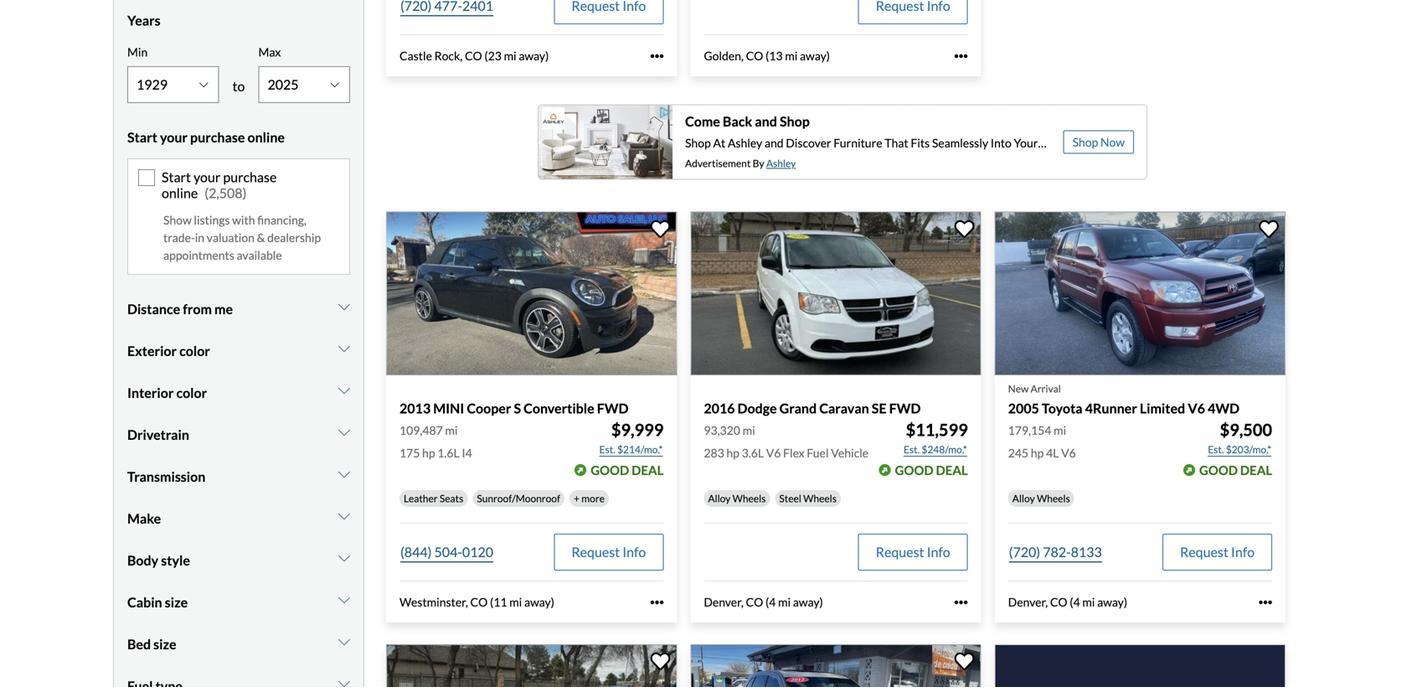 Task type: describe. For each thing, give the bounding box(es) containing it.
$9,500 est. $203/mo.*
[[1209, 420, 1273, 456]]

2 denver, co (4 mi away) from the left
[[1009, 595, 1128, 609]]

body style
[[127, 552, 190, 569]]

chevron down image for transmission
[[339, 468, 350, 481]]

0120
[[463, 544, 494, 560]]

cabin size
[[127, 594, 188, 611]]

info for (720) 782-8133
[[1232, 544, 1255, 560]]

distance from me button
[[127, 288, 350, 330]]

2 request from the left
[[876, 544, 925, 560]]

start your purchase online inside dropdown button
[[127, 129, 285, 145]]

dealership
[[267, 231, 321, 245]]

golden,
[[704, 49, 744, 63]]

sunroof/moonroof
[[477, 492, 561, 505]]

me
[[215, 301, 233, 317]]

1 alloy wheels from the left
[[708, 492, 766, 505]]

chevron down image for interior color
[[339, 384, 350, 397]]

109,487
[[400, 423, 443, 438]]

+
[[574, 492, 580, 505]]

black 2013 mini cooper s convertible fwd convertible front-wheel drive undefined image
[[386, 212, 677, 375]]

4wd
[[1208, 400, 1240, 416]]

good deal for $9,999
[[591, 463, 664, 478]]

(2,508)
[[205, 185, 247, 201]]

ellipsis h image for westminster, co (11 mi away)
[[651, 596, 664, 609]]

hp for $11,599
[[727, 446, 740, 460]]

est. for $9,500
[[1209, 443, 1225, 456]]

s
[[514, 400, 521, 416]]

fuel
[[807, 446, 829, 460]]

from
[[183, 301, 212, 317]]

away) right (11
[[525, 595, 555, 609]]

(11
[[490, 595, 507, 609]]

179,154
[[1009, 423, 1052, 438]]

$11,599
[[906, 420, 968, 440]]

make
[[127, 511, 161, 527]]

mi right (23
[[504, 49, 517, 63]]

(844) 504-0120
[[401, 544, 494, 560]]

v6 for $11,599
[[767, 446, 781, 460]]

$214/mo.*
[[618, 443, 663, 456]]

179,154 mi 245 hp 4l v6
[[1009, 423, 1076, 460]]

fwd for $11,599
[[890, 400, 921, 416]]

exterior color
[[127, 343, 210, 359]]

(23
[[485, 49, 502, 63]]

est. for $11,599
[[904, 443, 920, 456]]

start your purchase online button
[[127, 116, 350, 158]]

(13
[[766, 49, 783, 63]]

175
[[400, 446, 420, 460]]

valuation
[[207, 231, 255, 245]]

bed size button
[[127, 624, 350, 666]]

mini
[[433, 400, 464, 416]]

toyota
[[1042, 400, 1083, 416]]

cooper
[[467, 400, 511, 416]]

782-
[[1043, 544, 1071, 560]]

chevron down image for exterior color
[[339, 342, 350, 355]]

3 wheels from the left
[[1037, 492, 1071, 505]]

deal for $9,999
[[632, 463, 664, 478]]

good for $9,500
[[1200, 463, 1238, 478]]

dodge
[[738, 400, 777, 416]]

93,320
[[704, 423, 741, 438]]

interior
[[127, 385, 174, 401]]

4 chevron down image from the top
[[339, 677, 350, 687]]

golden, co (13 mi away)
[[704, 49, 830, 63]]

245
[[1009, 446, 1029, 460]]

2016 dodge grand caravan se fwd
[[704, 400, 921, 416]]

good deal for $9,500
[[1200, 463, 1273, 478]]

request info for (844) 504-0120
[[572, 544, 646, 560]]

body style button
[[127, 540, 350, 582]]

(720)
[[1010, 544, 1041, 560]]

4runner
[[1086, 400, 1138, 416]]

vehicle
[[831, 446, 869, 460]]

se
[[872, 400, 887, 416]]

hp for $9,999
[[422, 446, 435, 460]]

exterior
[[127, 343, 177, 359]]

2 alloy from the left
[[1013, 492, 1035, 505]]

size for bed size
[[154, 636, 176, 653]]

westminster, co (11 mi away)
[[400, 595, 555, 609]]

start inside dropdown button
[[127, 129, 157, 145]]

arrival
[[1031, 383, 1062, 395]]

1 vertical spatial start your purchase online
[[162, 169, 277, 201]]

away) up "silver 2012 acura mdx sh-awd with technology package suv / crossover all-wheel drive 6-speed automatic" image
[[793, 595, 824, 609]]

limited
[[1140, 400, 1186, 416]]

your inside start your purchase online
[[194, 169, 221, 185]]

cabin
[[127, 594, 162, 611]]

convertible
[[524, 400, 595, 416]]

deal for $9,500
[[1241, 463, 1273, 478]]

mi right (11
[[510, 595, 522, 609]]

hp for $9,500
[[1031, 446, 1044, 460]]

silver 2012 acura mdx sh-awd with technology package suv / crossover all-wheel drive 6-speed automatic image
[[691, 644, 982, 687]]

$9,999 est. $214/mo.*
[[600, 420, 664, 456]]

v6 for $9,500
[[1062, 446, 1076, 460]]

info for (844) 504-0120
[[623, 544, 646, 560]]

steel
[[780, 492, 802, 505]]

mi inside 179,154 mi 245 hp 4l v6
[[1054, 423, 1067, 438]]

distance
[[127, 301, 180, 317]]

away) right (23
[[519, 49, 549, 63]]

1 horizontal spatial ellipsis h image
[[955, 596, 968, 609]]

chevron down image for cabin size
[[339, 593, 350, 607]]

2013 mini cooper s convertible fwd
[[400, 400, 629, 416]]

bed size
[[127, 636, 176, 653]]

+ more
[[574, 492, 605, 505]]

with
[[232, 213, 255, 227]]

93,320 mi 283 hp 3.6l v6 flex fuel vehicle
[[704, 423, 869, 460]]

0 horizontal spatial ellipsis h image
[[651, 49, 664, 63]]

(720) 782-8133
[[1010, 544, 1103, 560]]

2 request info from the left
[[876, 544, 951, 560]]

deal for $11,599
[[936, 463, 968, 478]]

years button
[[127, 0, 350, 42]]

listings
[[194, 213, 230, 227]]

2013
[[400, 400, 431, 416]]

2 horizontal spatial ellipsis h image
[[1260, 596, 1273, 609]]

westminster,
[[400, 595, 468, 609]]

request info for (720) 782-8133
[[1181, 544, 1255, 560]]

grand
[[780, 400, 817, 416]]

$9,500
[[1221, 420, 1273, 440]]

2 request info button from the left
[[859, 534, 968, 571]]

chevron down image for make
[[339, 510, 350, 523]]



Task type: vqa. For each thing, say whether or not it's contained in the screenshot.
finalize in the Start online, finalize with the dealer 2020 Chrysler Pacifica Limited FWD
no



Task type: locate. For each thing, give the bounding box(es) containing it.
est. $203/mo.* button
[[1208, 441, 1273, 458]]

start inside start your purchase online
[[162, 169, 191, 185]]

purchase
[[190, 129, 245, 145], [223, 169, 277, 185]]

your
[[160, 129, 188, 145], [194, 169, 221, 185]]

color
[[179, 343, 210, 359], [176, 385, 207, 401]]

interior color
[[127, 385, 207, 401]]

v6 inside 179,154 mi 245 hp 4l v6
[[1062, 446, 1076, 460]]

financing,
[[257, 213, 307, 227]]

0 horizontal spatial hp
[[422, 446, 435, 460]]

0 horizontal spatial alloy wheels
[[708, 492, 766, 505]]

online inside start your purchase online dropdown button
[[248, 129, 285, 145]]

est. inside $11,599 est. $248/mo.*
[[904, 443, 920, 456]]

chevron down image for distance from me
[[339, 300, 350, 314]]

0 horizontal spatial request info
[[572, 544, 646, 560]]

rock,
[[435, 49, 463, 63]]

1 horizontal spatial v6
[[1062, 446, 1076, 460]]

good down est. $248/mo.* button
[[895, 463, 934, 478]]

co
[[465, 49, 482, 63], [746, 49, 764, 63], [471, 595, 488, 609], [746, 595, 764, 609], [1051, 595, 1068, 609]]

2 horizontal spatial info
[[1232, 544, 1255, 560]]

1 est. from the left
[[600, 443, 616, 456]]

i4
[[462, 446, 472, 460]]

good deal down est. $248/mo.* button
[[895, 463, 968, 478]]

years
[[127, 12, 161, 29]]

good for $11,599
[[895, 463, 934, 478]]

purchase down start your purchase online dropdown button
[[223, 169, 277, 185]]

mi down mini
[[445, 423, 458, 438]]

online inside start your purchase online
[[162, 185, 198, 201]]

0 horizontal spatial wheels
[[733, 492, 766, 505]]

1 good from the left
[[591, 463, 630, 478]]

2 horizontal spatial request info
[[1181, 544, 1255, 560]]

away) down 8133
[[1098, 595, 1128, 609]]

1 horizontal spatial good deal
[[895, 463, 968, 478]]

ellipsis h image
[[651, 49, 664, 63], [955, 596, 968, 609], [1260, 596, 1273, 609]]

size right bed
[[154, 636, 176, 653]]

hp inside 179,154 mi 245 hp 4l v6
[[1031, 446, 1044, 460]]

color right interior
[[176, 385, 207, 401]]

info
[[623, 544, 646, 560], [927, 544, 951, 560], [1232, 544, 1255, 560]]

alloy wheels
[[708, 492, 766, 505], [1013, 492, 1071, 505]]

2 deal from the left
[[936, 463, 968, 478]]

$11,599 est. $248/mo.*
[[904, 420, 968, 456]]

0 horizontal spatial denver,
[[704, 595, 744, 609]]

1 info from the left
[[623, 544, 646, 560]]

3 est. from the left
[[1209, 443, 1225, 456]]

max
[[258, 45, 281, 59]]

0 horizontal spatial alloy
[[708, 492, 731, 505]]

1 horizontal spatial request info button
[[859, 534, 968, 571]]

0 horizontal spatial your
[[160, 129, 188, 145]]

start
[[127, 129, 157, 145], [162, 169, 191, 185]]

est. for $9,999
[[600, 443, 616, 456]]

deal
[[632, 463, 664, 478], [936, 463, 968, 478], [1241, 463, 1273, 478]]

0 horizontal spatial denver, co (4 mi away)
[[704, 595, 824, 609]]

1 request info button from the left
[[554, 534, 664, 571]]

good down est. $203/mo.* button
[[1200, 463, 1238, 478]]

1 (4 from the left
[[766, 595, 776, 609]]

1 horizontal spatial (4
[[1070, 595, 1081, 609]]

deal down the $203/mo.*
[[1241, 463, 1273, 478]]

1 denver, from the left
[[704, 595, 744, 609]]

request for (844) 504-0120
[[572, 544, 620, 560]]

good
[[591, 463, 630, 478], [895, 463, 934, 478], [1200, 463, 1238, 478]]

good deal for $11,599
[[895, 463, 968, 478]]

3 info from the left
[[1232, 544, 1255, 560]]

chevron down image inside transmission dropdown button
[[339, 468, 350, 481]]

request
[[572, 544, 620, 560], [876, 544, 925, 560], [1181, 544, 1229, 560]]

2 horizontal spatial hp
[[1031, 446, 1044, 460]]

1 vertical spatial size
[[154, 636, 176, 653]]

fwd for $9,999
[[597, 400, 629, 416]]

show
[[163, 213, 192, 227]]

white 2017 toyota camry hybrid le fwd sedan front-wheel drive continuously variable transmission image
[[386, 644, 677, 687]]

alloy down 245
[[1013, 492, 1035, 505]]

wheels right steel on the bottom of the page
[[804, 492, 837, 505]]

1 request from the left
[[572, 544, 620, 560]]

fwd up "$9,999"
[[597, 400, 629, 416]]

body
[[127, 552, 159, 569]]

1 chevron down image from the top
[[339, 342, 350, 355]]

deal down $248/mo.*
[[936, 463, 968, 478]]

size inside dropdown button
[[165, 594, 188, 611]]

2 wheels from the left
[[804, 492, 837, 505]]

red 2005 toyota 4runner limited v6 4wd suv / crossover four-wheel drive automatic image
[[995, 212, 1286, 375]]

color down from
[[179, 343, 210, 359]]

good deal
[[591, 463, 664, 478], [895, 463, 968, 478], [1200, 463, 1273, 478]]

good for $9,999
[[591, 463, 630, 478]]

request info
[[572, 544, 646, 560], [876, 544, 951, 560], [1181, 544, 1255, 560]]

1 horizontal spatial denver,
[[1009, 595, 1048, 609]]

2 hp from the left
[[727, 446, 740, 460]]

trade-
[[163, 231, 195, 245]]

chevron down image inside distance from me dropdown button
[[339, 300, 350, 314]]

purchase inside dropdown button
[[190, 129, 245, 145]]

transmission
[[127, 469, 206, 485]]

v6 inside 93,320 mi 283 hp 3.6l v6 flex fuel vehicle
[[767, 446, 781, 460]]

mi down toyota
[[1054, 423, 1067, 438]]

castle rock, co (23 mi away)
[[400, 49, 549, 63]]

hp right 283
[[727, 446, 740, 460]]

chevron down image inside drivetrain dropdown button
[[339, 426, 350, 439]]

109,487 mi 175 hp 1.6l i4
[[400, 423, 472, 460]]

alloy
[[708, 492, 731, 505], [1013, 492, 1035, 505]]

1 horizontal spatial request
[[876, 544, 925, 560]]

caravan
[[820, 400, 870, 416]]

good deal down est. $214/mo.* button
[[591, 463, 664, 478]]

0 horizontal spatial fwd
[[597, 400, 629, 416]]

5 chevron down image from the top
[[339, 593, 350, 607]]

v6 right 4l
[[1062, 446, 1076, 460]]

chevron down image inside cabin size dropdown button
[[339, 593, 350, 607]]

1 deal from the left
[[632, 463, 664, 478]]

0 horizontal spatial deal
[[632, 463, 664, 478]]

2 chevron down image from the top
[[339, 426, 350, 439]]

mi up 3.6l
[[743, 423, 756, 438]]

1 horizontal spatial request info
[[876, 544, 951, 560]]

0 vertical spatial start
[[127, 129, 157, 145]]

chevron down image
[[339, 342, 350, 355], [339, 426, 350, 439], [339, 552, 350, 565], [339, 677, 350, 687]]

2 denver, from the left
[[1009, 595, 1048, 609]]

size right cabin
[[165, 594, 188, 611]]

start your purchase online
[[127, 129, 285, 145], [162, 169, 277, 201]]

0 horizontal spatial est.
[[600, 443, 616, 456]]

1 vertical spatial purchase
[[223, 169, 277, 185]]

hp inside 93,320 mi 283 hp 3.6l v6 flex fuel vehicle
[[727, 446, 740, 460]]

away)
[[519, 49, 549, 63], [800, 49, 830, 63], [525, 595, 555, 609], [793, 595, 824, 609], [1098, 595, 1128, 609]]

2 horizontal spatial good deal
[[1200, 463, 1273, 478]]

mi inside 93,320 mi 283 hp 3.6l v6 flex fuel vehicle
[[743, 423, 756, 438]]

est. down $11,599
[[904, 443, 920, 456]]

2016
[[704, 400, 735, 416]]

size
[[165, 594, 188, 611], [154, 636, 176, 653]]

chevron down image inside make dropdown button
[[339, 510, 350, 523]]

3 request info button from the left
[[1163, 534, 1273, 571]]

2 fwd from the left
[[890, 400, 921, 416]]

drivetrain
[[127, 427, 189, 443]]

3 deal from the left
[[1241, 463, 1273, 478]]

0 horizontal spatial request info button
[[554, 534, 664, 571]]

2016 dodge grand caravan se fwd minivan front-wheel drive 6-speed automatic image
[[691, 212, 982, 375]]

2 horizontal spatial est.
[[1209, 443, 1225, 456]]

&
[[257, 231, 265, 245]]

3.6l
[[742, 446, 764, 460]]

chevron down image inside bed size "dropdown button"
[[339, 635, 350, 649]]

request for (720) 782-8133
[[1181, 544, 1229, 560]]

1 horizontal spatial ellipsis h image
[[955, 49, 968, 63]]

1 wheels from the left
[[733, 492, 766, 505]]

distance from me
[[127, 301, 233, 317]]

1 vertical spatial start
[[162, 169, 191, 185]]

color for interior color
[[176, 385, 207, 401]]

your up listings
[[194, 169, 221, 185]]

1 horizontal spatial online
[[248, 129, 285, 145]]

1 alloy from the left
[[708, 492, 731, 505]]

v6
[[1188, 400, 1206, 416], [767, 446, 781, 460], [1062, 446, 1076, 460]]

color inside dropdown button
[[176, 385, 207, 401]]

2 horizontal spatial deal
[[1241, 463, 1273, 478]]

2 est. from the left
[[904, 443, 920, 456]]

mi down 8133
[[1083, 595, 1096, 609]]

4l
[[1047, 446, 1059, 460]]

1 horizontal spatial hp
[[727, 446, 740, 460]]

chevron down image for drivetrain
[[339, 426, 350, 439]]

0 horizontal spatial ellipsis h image
[[651, 596, 664, 609]]

chevron down image
[[339, 300, 350, 314], [339, 384, 350, 397], [339, 468, 350, 481], [339, 510, 350, 523], [339, 593, 350, 607], [339, 635, 350, 649]]

0 vertical spatial your
[[160, 129, 188, 145]]

bed
[[127, 636, 151, 653]]

mi inside 109,487 mi 175 hp 1.6l i4
[[445, 423, 458, 438]]

to
[[233, 78, 245, 94]]

chevron down image inside the "interior color" dropdown button
[[339, 384, 350, 397]]

mi
[[504, 49, 517, 63], [785, 49, 798, 63], [445, 423, 458, 438], [743, 423, 756, 438], [1054, 423, 1067, 438], [510, 595, 522, 609], [778, 595, 791, 609], [1083, 595, 1096, 609]]

1.6l
[[438, 446, 460, 460]]

est. $214/mo.* button
[[599, 441, 664, 458]]

seats
[[440, 492, 464, 505]]

flex
[[784, 446, 805, 460]]

est. inside $9,999 est. $214/mo.*
[[600, 443, 616, 456]]

ellipsis h image for golden, co (13 mi away)
[[955, 49, 968, 63]]

good down est. $214/mo.* button
[[591, 463, 630, 478]]

show listings with financing, trade-in valuation & dealership appointments available
[[163, 213, 321, 262]]

v6 left flex
[[767, 446, 781, 460]]

1 horizontal spatial info
[[927, 544, 951, 560]]

2 good deal from the left
[[895, 463, 968, 478]]

1 horizontal spatial start
[[162, 169, 191, 185]]

start your purchase online up (2,508)
[[127, 129, 285, 145]]

est. left "$214/mo.*" on the left bottom
[[600, 443, 616, 456]]

cabin size button
[[127, 582, 350, 624]]

appointments
[[163, 248, 235, 262]]

away) right (13
[[800, 49, 830, 63]]

1 good deal from the left
[[591, 463, 664, 478]]

0 horizontal spatial info
[[623, 544, 646, 560]]

$203/mo.*
[[1227, 443, 1272, 456]]

504-
[[435, 544, 463, 560]]

hp right the 175
[[422, 446, 435, 460]]

request info button
[[554, 534, 664, 571], [859, 534, 968, 571], [1163, 534, 1273, 571]]

0 horizontal spatial online
[[162, 185, 198, 201]]

purchase inside start your purchase online
[[223, 169, 277, 185]]

available
[[237, 248, 282, 262]]

est. inside $9,500 est. $203/mo.*
[[1209, 443, 1225, 456]]

1 horizontal spatial fwd
[[890, 400, 921, 416]]

3 chevron down image from the top
[[339, 552, 350, 565]]

1 chevron down image from the top
[[339, 300, 350, 314]]

color inside dropdown button
[[179, 343, 210, 359]]

min
[[127, 45, 148, 59]]

3 chevron down image from the top
[[339, 468, 350, 481]]

1 hp from the left
[[422, 446, 435, 460]]

3 good deal from the left
[[1200, 463, 1273, 478]]

chevron down image inside body style 'dropdown button'
[[339, 552, 350, 565]]

8133
[[1071, 544, 1103, 560]]

fwd right se
[[890, 400, 921, 416]]

2 horizontal spatial good
[[1200, 463, 1238, 478]]

0 vertical spatial start your purchase online
[[127, 129, 285, 145]]

2 horizontal spatial v6
[[1188, 400, 1206, 416]]

exterior color button
[[127, 330, 350, 372]]

ellipsis h image
[[955, 49, 968, 63], [651, 596, 664, 609]]

0 vertical spatial size
[[165, 594, 188, 611]]

chevron down image for bed size
[[339, 635, 350, 649]]

leather seats
[[404, 492, 464, 505]]

start your purchase online up listings
[[162, 169, 277, 201]]

$9,999
[[612, 420, 664, 440]]

1 vertical spatial ellipsis h image
[[651, 596, 664, 609]]

2 horizontal spatial wheels
[[1037, 492, 1071, 505]]

alloy wheels down 4l
[[1013, 492, 1071, 505]]

1 horizontal spatial alloy
[[1013, 492, 1035, 505]]

good deal down est. $203/mo.* button
[[1200, 463, 1273, 478]]

1 horizontal spatial good
[[895, 463, 934, 478]]

1 fwd from the left
[[597, 400, 629, 416]]

mi right (13
[[785, 49, 798, 63]]

deal down "$214/mo.*" on the left bottom
[[632, 463, 664, 478]]

0 horizontal spatial v6
[[767, 446, 781, 460]]

(720) 782-8133 button
[[1009, 534, 1103, 571]]

6 chevron down image from the top
[[339, 635, 350, 649]]

alloy wheels down 3.6l
[[708, 492, 766, 505]]

0 vertical spatial purchase
[[190, 129, 245, 145]]

0 horizontal spatial request
[[572, 544, 620, 560]]

1 vertical spatial your
[[194, 169, 221, 185]]

3 request info from the left
[[1181, 544, 1255, 560]]

2 info from the left
[[927, 544, 951, 560]]

0 vertical spatial online
[[248, 129, 285, 145]]

wheels down 4l
[[1037, 492, 1071, 505]]

0 horizontal spatial good deal
[[591, 463, 664, 478]]

advertisement element
[[538, 104, 1148, 180]]

chevron down image inside exterior color dropdown button
[[339, 342, 350, 355]]

more
[[582, 492, 605, 505]]

2 good from the left
[[895, 463, 934, 478]]

2 horizontal spatial request info button
[[1163, 534, 1273, 571]]

request info button for (844) 504-0120
[[554, 534, 664, 571]]

your inside dropdown button
[[160, 129, 188, 145]]

est. left the $203/mo.*
[[1209, 443, 1225, 456]]

hp left 4l
[[1031, 446, 1044, 460]]

0 horizontal spatial (4
[[766, 595, 776, 609]]

size inside "dropdown button"
[[154, 636, 176, 653]]

2 alloy wheels from the left
[[1013, 492, 1071, 505]]

est.
[[600, 443, 616, 456], [904, 443, 920, 456], [1209, 443, 1225, 456]]

1 horizontal spatial deal
[[936, 463, 968, 478]]

hp inside 109,487 mi 175 hp 1.6l i4
[[422, 446, 435, 460]]

1 vertical spatial online
[[162, 185, 198, 201]]

alloy down 283
[[708, 492, 731, 505]]

purchase down 'to'
[[190, 129, 245, 145]]

1 horizontal spatial denver, co (4 mi away)
[[1009, 595, 1128, 609]]

1 horizontal spatial est.
[[904, 443, 920, 456]]

3 request from the left
[[1181, 544, 1229, 560]]

v6 inside new arrival 2005 toyota 4runner limited v6 4wd
[[1188, 400, 1206, 416]]

v6 left 4wd
[[1188, 400, 1206, 416]]

1 denver, co (4 mi away) from the left
[[704, 595, 824, 609]]

style
[[161, 552, 190, 569]]

1 vertical spatial color
[[176, 385, 207, 401]]

$248/mo.*
[[922, 443, 968, 456]]

1 horizontal spatial alloy wheels
[[1013, 492, 1071, 505]]

2 chevron down image from the top
[[339, 384, 350, 397]]

0 vertical spatial color
[[179, 343, 210, 359]]

color for exterior color
[[179, 343, 210, 359]]

new arrival 2005 toyota 4runner limited v6 4wd
[[1009, 383, 1240, 416]]

transmission button
[[127, 456, 350, 498]]

size for cabin size
[[165, 594, 188, 611]]

3 good from the left
[[1200, 463, 1238, 478]]

(844) 504-0120 button
[[400, 534, 494, 571]]

1 horizontal spatial wheels
[[804, 492, 837, 505]]

2 (4 from the left
[[1070, 595, 1081, 609]]

steel wheels
[[780, 492, 837, 505]]

2 horizontal spatial request
[[1181, 544, 1229, 560]]

0 horizontal spatial start
[[127, 129, 157, 145]]

denver,
[[704, 595, 744, 609], [1009, 595, 1048, 609]]

0 horizontal spatial good
[[591, 463, 630, 478]]

mi up "silver 2012 acura mdx sh-awd with technology package suv / crossover all-wheel drive 6-speed automatic" image
[[778, 595, 791, 609]]

your up show
[[160, 129, 188, 145]]

drivetrain button
[[127, 414, 350, 456]]

wheels left steel on the bottom of the page
[[733, 492, 766, 505]]

chevron down image for body style
[[339, 552, 350, 565]]

4 chevron down image from the top
[[339, 510, 350, 523]]

1 request info from the left
[[572, 544, 646, 560]]

interior color button
[[127, 372, 350, 414]]

2005
[[1009, 400, 1040, 416]]

3 hp from the left
[[1031, 446, 1044, 460]]

leather
[[404, 492, 438, 505]]

request info button for (720) 782-8133
[[1163, 534, 1273, 571]]

(844)
[[401, 544, 432, 560]]

1 horizontal spatial your
[[194, 169, 221, 185]]

0 vertical spatial ellipsis h image
[[955, 49, 968, 63]]



